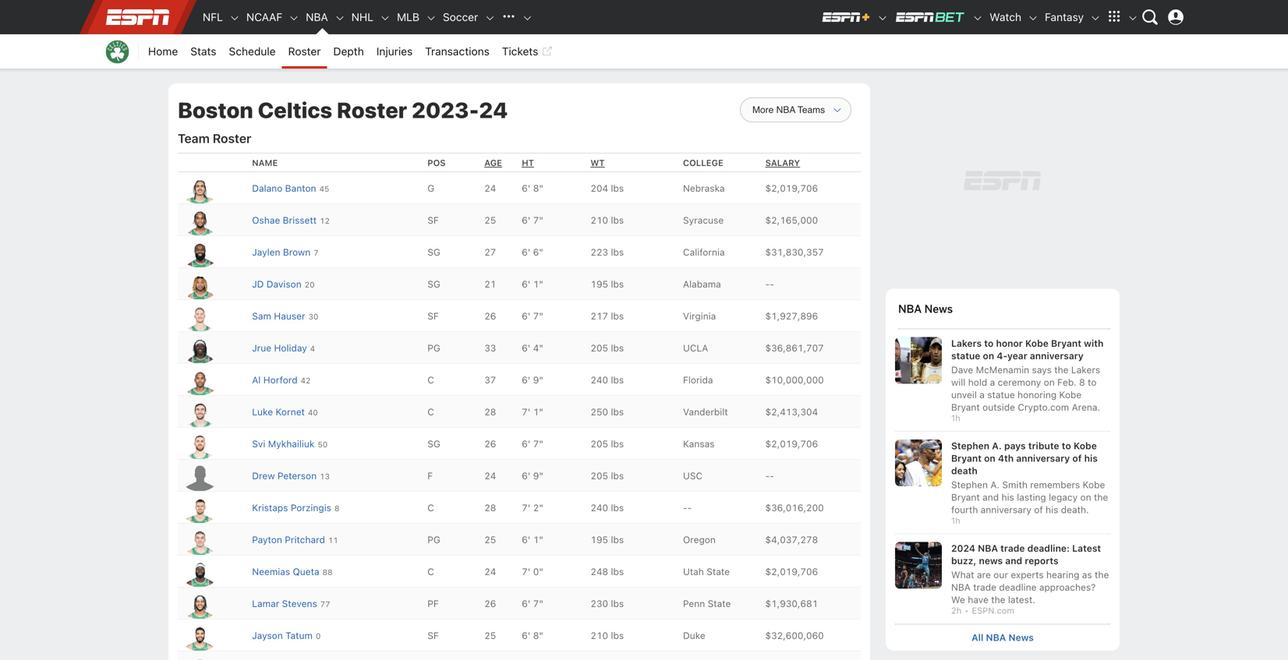 Task type: describe. For each thing, give the bounding box(es) containing it.
$2,165,000
[[766, 215, 819, 226]]

2 horizontal spatial his
[[1085, 453, 1098, 464]]

https://a.espncdn.com/i/headshots/nba/players/full/4576085.png image
[[181, 272, 218, 300]]

watch
[[990, 11, 1022, 23]]

8" for 25
[[533, 631, 544, 642]]

205 lbs for 4"
[[591, 343, 624, 354]]

pos
[[428, 158, 446, 168]]

https://a.espncdn.com/i/headshots/nba/players/full/4066354.png image
[[181, 528, 218, 556]]

0 vertical spatial a.
[[993, 441, 1002, 452]]

$31,830,357
[[766, 247, 824, 258]]

8" for 24
[[533, 183, 544, 194]]

jrue holiday 4
[[252, 343, 315, 354]]

8 inside 'lakers to honor kobe bryant with statue on 4-year anniversary dave mcmenamin says the lakers will hold a ceremony on feb. 8 to unveil a statue honoring kobe bryant outside crypto.com arena. 1h'
[[1080, 377, 1086, 388]]

6' for nebraska
[[522, 183, 531, 194]]

stephen a. pays tribute to kobe bryant on 4th anniversary of his death element
[[952, 440, 1111, 478]]

drew peterson link
[[252, 471, 317, 482]]

c for 7' 1"
[[428, 407, 434, 418]]

223
[[591, 247, 609, 258]]

profile management image
[[1169, 9, 1184, 25]]

on left 4th
[[985, 453, 996, 464]]

$1,930,681
[[766, 599, 819, 610]]

penn
[[683, 599, 706, 610]]

77
[[320, 601, 330, 610]]

stats
[[191, 45, 217, 58]]

lakers to honor kobe bryant with statue on 4-year anniversary element
[[952, 337, 1111, 362]]

nfl link
[[197, 0, 229, 34]]

11
[[328, 537, 338, 546]]

reports
[[1026, 556, 1059, 567]]

kristaps
[[252, 503, 288, 514]]

6' 7" for 205 lbs
[[522, 439, 544, 450]]

205 for 4"
[[591, 343, 609, 354]]

lbs for ucla
[[611, 343, 624, 354]]

utah
[[683, 567, 704, 578]]

home
[[148, 45, 178, 58]]

https://a.espncdn.com/i/headshots/nba/players/full/3213.png image
[[181, 368, 218, 396]]

204 lbs
[[591, 183, 624, 194]]

more sports image
[[522, 13, 533, 24]]

0 vertical spatial roster
[[288, 45, 321, 58]]

says
[[1033, 365, 1052, 376]]

ht link
[[522, 158, 534, 168]]

https://a.espncdn.com/i/headshots/nba/players/full/3133602.png image
[[181, 432, 218, 460]]

1" for 21
[[533, 279, 544, 290]]

espn+ image
[[822, 11, 872, 23]]

6' 1" for 21
[[522, 279, 544, 290]]

204
[[591, 183, 609, 194]]

210 lbs for 8"
[[591, 631, 624, 642]]

our
[[994, 570, 1009, 581]]

6' 9" for 37
[[522, 375, 544, 386]]

0 horizontal spatial trade
[[974, 583, 997, 594]]

6' 6"
[[522, 247, 544, 258]]

all nba news link
[[972, 633, 1034, 644]]

ncaaf
[[246, 11, 283, 23]]

7' 1"
[[522, 407, 544, 418]]

9" for 37
[[533, 375, 544, 386]]

nba up lakers to honor kobe bryant with statue on 4-year anniversary 'image'
[[899, 302, 922, 316]]

195 lbs for alabama
[[591, 279, 624, 290]]

bryant left with
[[1052, 338, 1082, 349]]

https://a.espncdn.com/i/headshots/nba/players/full/4397885.png image
[[181, 176, 218, 204]]

will
[[952, 377, 966, 388]]

0 vertical spatial to
[[985, 338, 994, 349]]

legacy
[[1049, 492, 1078, 503]]

soccer image
[[485, 13, 496, 24]]

2 vertical spatial roster
[[213, 131, 251, 146]]

kobe up death.
[[1083, 480, 1106, 491]]

sg for 21
[[428, 279, 441, 290]]

6' 4"
[[522, 343, 544, 354]]

7
[[314, 249, 319, 258]]

26 for sf
[[485, 311, 496, 322]]

0 vertical spatial news
[[925, 302, 954, 316]]

6' for oregon
[[522, 535, 531, 546]]

luke
[[252, 407, 273, 418]]

88
[[323, 569, 333, 578]]

ht
[[522, 158, 534, 168]]

223 lbs
[[591, 247, 624, 258]]

1 horizontal spatial news
[[1009, 633, 1034, 644]]

porzingis
[[291, 503, 332, 514]]

$2,019,706 for utah state
[[766, 567, 819, 578]]

ncaaf image
[[289, 13, 300, 24]]

nfl image
[[229, 13, 240, 24]]

lbs for virginia
[[611, 311, 624, 322]]

2 vertical spatial --
[[683, 503, 692, 514]]

arena.
[[1072, 402, 1101, 413]]

240 for 2"
[[591, 503, 609, 514]]

1 vertical spatial a.
[[991, 480, 1000, 491]]

https://a.espncdn.com/combiner/i?img=/i/headshots/nophoto.png&w=200&h=146 image
[[181, 464, 218, 492]]

state for penn state
[[708, 599, 731, 610]]

24 for 6' 8"
[[485, 183, 496, 194]]

6' for california
[[522, 247, 531, 258]]

7" for 210 lbs
[[533, 215, 544, 226]]

mykhailiuk
[[268, 439, 315, 450]]

all nba news
[[972, 633, 1034, 644]]

f
[[428, 471, 433, 482]]

dalano
[[252, 183, 283, 194]]

2 vertical spatial his
[[1046, 505, 1059, 516]]

1 vertical spatial of
[[1035, 505, 1044, 516]]

with
[[1085, 338, 1104, 349]]

c for 7' 2"
[[428, 503, 434, 514]]

the right as
[[1095, 570, 1110, 581]]

6' 7" for 217 lbs
[[522, 311, 544, 322]]

al horford 42
[[252, 375, 311, 386]]

lbs for --
[[611, 503, 624, 514]]

standings page main content
[[169, 83, 886, 661]]

alabama
[[683, 279, 722, 290]]

$4,037,278
[[766, 535, 819, 546]]

jaylen brown link
[[252, 247, 311, 258]]

honoring
[[1018, 390, 1057, 401]]

stephen a. pays tribute to kobe bryant on 4th anniversary of his death image
[[896, 440, 943, 487]]

33
[[485, 343, 496, 354]]

honor
[[997, 338, 1023, 349]]

drew
[[252, 471, 275, 482]]

oshae
[[252, 215, 280, 226]]

brissett
[[283, 215, 317, 226]]

nhl link
[[345, 0, 380, 34]]

davison
[[267, 279, 302, 290]]

home link
[[142, 34, 184, 69]]

hold
[[969, 377, 988, 388]]

6' 7" for 230 lbs
[[522, 599, 544, 610]]

nba news
[[899, 302, 954, 316]]

kobe down the 'arena.'
[[1074, 441, 1098, 452]]

stephen a. smith remembers kobe bryant and his lasting legacy on the fourth anniversary of his death. element
[[952, 478, 1111, 517]]

https://a.espncdn.com/i/headshots/nba/players/full/3917376.png image
[[181, 240, 218, 268]]

utah state
[[683, 567, 730, 578]]

holiday
[[274, 343, 307, 354]]

kobe up the year
[[1026, 338, 1049, 349]]

24 for 6' 9"
[[485, 471, 496, 482]]

mlb
[[397, 11, 420, 23]]

230
[[591, 599, 609, 610]]

espn bet image
[[895, 11, 967, 23]]

0 horizontal spatial a
[[980, 390, 985, 401]]

https://a.espncdn.com/i/headshots/nba/players/full/4397424.png image
[[181, 560, 218, 588]]

latest
[[1073, 544, 1102, 554]]

mcmenamin
[[977, 365, 1030, 376]]

42
[[301, 377, 311, 386]]

al horford link
[[252, 375, 298, 386]]

nba down what
[[952, 583, 971, 594]]

6' for ucla
[[522, 343, 531, 354]]

$36,861,707
[[766, 343, 824, 354]]

0 vertical spatial statue
[[952, 351, 981, 362]]

sam
[[252, 311, 271, 322]]

1 horizontal spatial statue
[[988, 390, 1016, 401]]

7' 2"
[[522, 503, 544, 514]]

6' for alabama
[[522, 279, 531, 290]]

mlb image
[[426, 13, 437, 24]]

deadline
[[1000, 583, 1037, 594]]

1 vertical spatial anniversary
[[1017, 453, 1071, 464]]

feb.
[[1058, 377, 1077, 388]]

sam hauser link
[[252, 311, 305, 322]]

on up death.
[[1081, 492, 1092, 503]]

195 for alabama
[[591, 279, 609, 290]]

bryant up fourth
[[952, 492, 981, 503]]

https://a.espncdn.com/i/headshots/nba/players/full/3102531.png image
[[181, 496, 218, 524]]

28 for 7' 1"
[[485, 407, 496, 418]]

195 for oregon
[[591, 535, 609, 546]]

6' for virginia
[[522, 311, 531, 322]]

wt
[[591, 158, 605, 168]]

210 lbs for 7"
[[591, 215, 624, 226]]

syracuse
[[683, 215, 724, 226]]

26 for pf
[[485, 599, 496, 610]]

8 inside kristaps porzingis 8
[[335, 505, 340, 514]]

6' 9" for 24
[[522, 471, 544, 482]]

to inside stephen a. pays tribute to kobe bryant on 4th anniversary of his death stephen a. smith remembers kobe bryant and his lasting legacy on the fourth anniversary of his death. 1h
[[1062, 441, 1072, 452]]

dalano banton 45
[[252, 183, 330, 194]]

1" for 25
[[533, 535, 544, 546]]

nba link
[[300, 0, 335, 34]]

-- for alabama
[[766, 279, 775, 290]]

1h inside 'lakers to honor kobe bryant with statue on 4-year anniversary dave mcmenamin says the lakers will hold a ceremony on feb. 8 to unveil a statue honoring kobe bryant outside crypto.com arena. 1h'
[[952, 413, 961, 424]]

tickets link
[[496, 34, 559, 69]]

4th
[[999, 453, 1014, 464]]

lbs for california
[[611, 247, 624, 258]]

2 stephen from the top
[[952, 480, 989, 491]]

tickets
[[502, 45, 539, 58]]

50
[[318, 441, 328, 450]]

age link
[[485, 158, 502, 168]]

on left 4- on the right bottom
[[984, 351, 995, 362]]

0 horizontal spatial his
[[1002, 492, 1015, 503]]

6' 7" for 210 lbs
[[522, 215, 544, 226]]

lbs for usc
[[611, 471, 624, 482]]

6' for usc
[[522, 471, 531, 482]]

1 horizontal spatial trade
[[1001, 544, 1026, 554]]

2 horizontal spatial roster
[[337, 97, 407, 123]]

6' for syracuse
[[522, 215, 531, 226]]

payton pritchard link
[[252, 535, 325, 546]]

fantasy
[[1046, 11, 1085, 23]]

lbs for vanderbilt
[[611, 407, 624, 418]]

nba image
[[335, 13, 345, 24]]

fantasy link
[[1039, 0, 1091, 34]]

7" for 217 lbs
[[533, 311, 544, 322]]

neemias queta link
[[252, 567, 320, 578]]

2024 nba trade deadline: latest buzz, news and reports element
[[952, 543, 1111, 568]]

25 for 6' 8"
[[485, 631, 496, 642]]

sg for 27
[[428, 247, 441, 258]]

the inside stephen a. pays tribute to kobe bryant on 4th anniversary of his death stephen a. smith remembers kobe bryant and his lasting legacy on the fourth anniversary of his death. 1h
[[1095, 492, 1109, 503]]



Task type: locate. For each thing, give the bounding box(es) containing it.
6' 1"
[[522, 279, 544, 290], [522, 535, 544, 546]]

2 vertical spatial anniversary
[[981, 505, 1032, 516]]

-- for usc
[[766, 471, 775, 482]]

list
[[896, 337, 1111, 617]]

3 lbs from the top
[[611, 247, 624, 258]]

1 240 from the top
[[591, 375, 609, 386]]

1 vertical spatial statue
[[988, 390, 1016, 401]]

kornet
[[276, 407, 305, 418]]

195 lbs for oregon
[[591, 535, 624, 546]]

21
[[485, 279, 496, 290]]

have
[[968, 595, 989, 606]]

2 26 from the top
[[485, 439, 496, 450]]

24
[[479, 97, 508, 123], [485, 183, 496, 194], [485, 471, 496, 482], [485, 567, 496, 578]]

6 6' from the top
[[522, 343, 531, 354]]

$2,019,706 for nebraska
[[766, 183, 819, 194]]

1 vertical spatial sf
[[428, 311, 439, 322]]

6' 7" down "7' 1""
[[522, 439, 544, 450]]

his down the 'arena.'
[[1085, 453, 1098, 464]]

espn plus image
[[878, 13, 889, 24]]

lbs for utah state
[[611, 567, 624, 578]]

4 7" from the top
[[533, 599, 544, 610]]

6' 7" up "6' 6""
[[522, 215, 544, 226]]

soccer
[[443, 11, 478, 23]]

1 vertical spatial 25
[[485, 535, 496, 546]]

0 vertical spatial 28
[[485, 407, 496, 418]]

1 vertical spatial 26
[[485, 439, 496, 450]]

$2,019,706 down $4,037,278 in the right bottom of the page
[[766, 567, 819, 578]]

1 vertical spatial trade
[[974, 583, 997, 594]]

25 for 6' 1"
[[485, 535, 496, 546]]

2 240 lbs from the top
[[591, 503, 624, 514]]

26 right pf
[[485, 599, 496, 610]]

outside
[[983, 402, 1016, 413]]

stevens
[[282, 599, 317, 610]]

lbs for oregon
[[611, 535, 624, 546]]

lbs for florida
[[611, 375, 624, 386]]

7' left 0"
[[522, 567, 531, 578]]

jaylen brown 7
[[252, 247, 319, 258]]

lbs for penn state
[[611, 599, 624, 610]]

injuries
[[377, 45, 413, 58]]

1 6' 1" from the top
[[522, 279, 544, 290]]

jayson tatum 0
[[252, 631, 321, 642]]

2024 nba trade deadline: latest buzz, news and reports image
[[896, 543, 943, 590]]

https://a.espncdn.com/i/headshots/nba/players/full/4066405.png image
[[181, 592, 218, 620]]

210 lbs down 230 lbs
[[591, 631, 624, 642]]

1 horizontal spatial his
[[1046, 505, 1059, 516]]

trade up news in the bottom right of the page
[[1001, 544, 1026, 554]]

espn more sports home page image
[[497, 5, 521, 29]]

lbs for alabama
[[611, 279, 624, 290]]

death
[[952, 466, 978, 477]]

8" down 0"
[[533, 631, 544, 642]]

0 vertical spatial of
[[1073, 453, 1082, 464]]

1 7' from the top
[[522, 407, 531, 418]]

26 up 33
[[485, 311, 496, 322]]

8 right feb.
[[1080, 377, 1086, 388]]

0 vertical spatial 210
[[591, 215, 609, 226]]

https://a.espncdn.com/i/headshots/nba/players/full/3064560.png image
[[181, 400, 218, 428]]

crypto.com
[[1018, 402, 1070, 413]]

6' 7"
[[522, 215, 544, 226], [522, 311, 544, 322], [522, 439, 544, 450], [522, 599, 544, 610]]

195 up 248
[[591, 535, 609, 546]]

and left lasting
[[983, 492, 1000, 503]]

schedule link
[[223, 34, 282, 69]]

$32,600,060
[[766, 631, 824, 642]]

1 horizontal spatial more espn image
[[1128, 13, 1139, 24]]

6 lbs from the top
[[611, 343, 624, 354]]

0 vertical spatial trade
[[1001, 544, 1026, 554]]

2 6' 8" from the top
[[522, 631, 544, 642]]

3 25 from the top
[[485, 631, 496, 642]]

1 6' 8" from the top
[[522, 183, 544, 194]]

anniversary up says
[[1031, 351, 1084, 362]]

lbs for duke
[[611, 631, 624, 642]]

1 vertical spatial news
[[1009, 633, 1034, 644]]

12
[[320, 217, 330, 226]]

and inside stephen a. pays tribute to kobe bryant on 4th anniversary of his death stephen a. smith remembers kobe bryant and his lasting legacy on the fourth anniversary of his death. 1h
[[983, 492, 1000, 503]]

8" down ht link
[[533, 183, 544, 194]]

14 lbs from the top
[[611, 599, 624, 610]]

-- up $1,927,896
[[766, 279, 775, 290]]

0 vertical spatial sg
[[428, 247, 441, 258]]

1 pg from the top
[[428, 343, 441, 354]]

230 lbs
[[591, 599, 624, 610]]

team roster
[[178, 131, 251, 146]]

1" for 28
[[533, 407, 544, 418]]

11 6' from the top
[[522, 599, 531, 610]]

1 vertical spatial state
[[708, 599, 731, 610]]

sg
[[428, 247, 441, 258], [428, 279, 441, 290], [428, 439, 441, 450]]

and inside 2024 nba trade deadline: latest buzz, news and reports what are our experts hearing as the nba trade deadline approaches? we have the latest.
[[1006, 556, 1023, 567]]

pg for 25
[[428, 535, 441, 546]]

$10,000,000
[[766, 375, 824, 386]]

on down says
[[1044, 377, 1055, 388]]

state right utah
[[707, 567, 730, 578]]

sg left 27
[[428, 247, 441, 258]]

a. up 4th
[[993, 441, 1002, 452]]

1 horizontal spatial lakers
[[1072, 365, 1101, 376]]

205 lbs for 7"
[[591, 439, 624, 450]]

1 vertical spatial 8"
[[533, 631, 544, 642]]

1 25 from the top
[[485, 215, 496, 226]]

5 6' from the top
[[522, 311, 531, 322]]

1 vertical spatial 240 lbs
[[591, 503, 624, 514]]

more espn image
[[1103, 5, 1127, 29], [1128, 13, 1139, 24]]

0 horizontal spatial more espn image
[[1103, 5, 1127, 29]]

7' left 2"
[[522, 503, 531, 514]]

7' for 7' 2"
[[522, 503, 531, 514]]

https://a.espncdn.com/i/headshots/nba/players/full/4278031.png image
[[181, 208, 218, 236]]

pg for 33
[[428, 343, 441, 354]]

1 horizontal spatial 8
[[1080, 377, 1086, 388]]

6' 8" down 7' 0"
[[522, 631, 544, 642]]

1 vertical spatial $2,019,706
[[766, 439, 819, 450]]

anniversary inside 'lakers to honor kobe bryant with statue on 4-year anniversary dave mcmenamin says the lakers will hold a ceremony on feb. 8 to unveil a statue honoring kobe bryant outside crypto.com arena. 1h'
[[1031, 351, 1084, 362]]

195 up the 217
[[591, 279, 609, 290]]

2 6' 1" from the top
[[522, 535, 544, 546]]

lbs for nebraska
[[611, 183, 624, 194]]

1h down fourth
[[952, 516, 961, 526]]

statue up dave
[[952, 351, 981, 362]]

unveil
[[952, 390, 978, 401]]

2 vertical spatial 1"
[[533, 535, 544, 546]]

6' for florida
[[522, 375, 531, 386]]

1 1h from the top
[[952, 413, 961, 424]]

his down legacy
[[1046, 505, 1059, 516]]

sg for 26
[[428, 439, 441, 450]]

anniversary down smith
[[981, 505, 1032, 516]]

1 6' 9" from the top
[[522, 375, 544, 386]]

1h inside stephen a. pays tribute to kobe bryant on 4th anniversary of his death stephen a. smith remembers kobe bryant and his lasting legacy on the fourth anniversary of his death. 1h
[[952, 516, 961, 526]]

2 $2,019,706 from the top
[[766, 439, 819, 450]]

1 sf from the top
[[428, 215, 439, 226]]

1 vertical spatial --
[[766, 471, 775, 482]]

luke kornet 40
[[252, 407, 318, 418]]

1 28 from the top
[[485, 407, 496, 418]]

c up pf
[[428, 567, 434, 578]]

trade down are
[[974, 583, 997, 594]]

3 sg from the top
[[428, 439, 441, 450]]

drew peterson 13
[[252, 471, 330, 482]]

2 vertical spatial 7'
[[522, 567, 531, 578]]

1 7" from the top
[[533, 215, 544, 226]]

https://a.espncdn.com/i/headshots/nba/players/full/4065648.png image
[[181, 624, 218, 652]]

1 205 lbs from the top
[[591, 343, 624, 354]]

pays
[[1005, 441, 1026, 452]]

1 vertical spatial 195 lbs
[[591, 535, 624, 546]]

0 vertical spatial 8
[[1080, 377, 1086, 388]]

2 6' 9" from the top
[[522, 471, 544, 482]]

9" down 4"
[[533, 375, 544, 386]]

4-
[[997, 351, 1008, 362]]

1 vertical spatial stephen
[[952, 480, 989, 491]]

6' 1" down 7' 2"
[[522, 535, 544, 546]]

2 205 from the top
[[591, 439, 609, 450]]

of down lasting
[[1035, 505, 1044, 516]]

0 vertical spatial 8"
[[533, 183, 544, 194]]

2 vertical spatial 26
[[485, 599, 496, 610]]

0 vertical spatial 6' 1"
[[522, 279, 544, 290]]

lakers up dave
[[952, 338, 982, 349]]

3 1" from the top
[[533, 535, 544, 546]]

nba inside global navigation element
[[306, 11, 328, 23]]

195 lbs down 223 lbs
[[591, 279, 624, 290]]

lakers to honor kobe bryant with statue on 4-year anniversary image
[[896, 337, 943, 384]]

list containing lakers to honor kobe bryant with statue on 4-year anniversary
[[896, 337, 1111, 617]]

1" down 6"
[[533, 279, 544, 290]]

6' 9" up 7' 2"
[[522, 471, 544, 482]]

pg left 33
[[428, 343, 441, 354]]

2 vertical spatial sf
[[428, 631, 439, 642]]

sg left the 21
[[428, 279, 441, 290]]

250
[[591, 407, 609, 418]]

205 for 7"
[[591, 439, 609, 450]]

news down latest.
[[1009, 633, 1034, 644]]

1 vertical spatial 195
[[591, 535, 609, 546]]

0 vertical spatial anniversary
[[1031, 351, 1084, 362]]

0 vertical spatial lakers
[[952, 338, 982, 349]]

sf for oshae brissett
[[428, 215, 439, 226]]

$36,016,200
[[766, 503, 824, 514]]

sg up f at the bottom left of page
[[428, 439, 441, 450]]

7' for 7' 0"
[[522, 567, 531, 578]]

bryant up death
[[952, 453, 982, 464]]

1 vertical spatial 6' 1"
[[522, 535, 544, 546]]

the up feb.
[[1055, 365, 1069, 376]]

3 6' 7" from the top
[[522, 439, 544, 450]]

1 vertical spatial 210 lbs
[[591, 631, 624, 642]]

3 6' from the top
[[522, 247, 531, 258]]

remembers
[[1031, 480, 1081, 491]]

$2,019,706
[[766, 183, 819, 194], [766, 439, 819, 450], [766, 567, 819, 578]]

stephen down death
[[952, 480, 989, 491]]

1" up 0"
[[533, 535, 544, 546]]

4 c from the top
[[428, 567, 434, 578]]

240 lbs up 248 lbs
[[591, 503, 624, 514]]

0 horizontal spatial of
[[1035, 505, 1044, 516]]

2 vertical spatial 25
[[485, 631, 496, 642]]

1 stephen from the top
[[952, 441, 990, 452]]

1 vertical spatial pg
[[428, 535, 441, 546]]

1 vertical spatial 8
[[335, 505, 340, 514]]

1 vertical spatial 205
[[591, 439, 609, 450]]

1 sg from the top
[[428, 247, 441, 258]]

fantasy image
[[1091, 13, 1102, 24]]

0 horizontal spatial roster
[[213, 131, 251, 146]]

team
[[178, 131, 210, 146]]

and up our
[[1006, 556, 1023, 567]]

1 $2,019,706 from the top
[[766, 183, 819, 194]]

0 vertical spatial 240
[[591, 375, 609, 386]]

6' 8" for 25
[[522, 631, 544, 642]]

-- up $36,016,200
[[766, 471, 775, 482]]

nba right ncaaf image
[[306, 11, 328, 23]]

7" for 230 lbs
[[533, 599, 544, 610]]

25 for 6' 7"
[[485, 215, 496, 226]]

7" for 205 lbs
[[533, 439, 544, 450]]

4
[[310, 345, 315, 354]]

jaylen
[[252, 247, 280, 258]]

advertisement element
[[886, 83, 1120, 279]]

lbs for syracuse
[[611, 215, 624, 226]]

0 vertical spatial 6' 8"
[[522, 183, 544, 194]]

depth link
[[327, 34, 370, 69]]

3 26 from the top
[[485, 599, 496, 610]]

news
[[925, 302, 954, 316], [1009, 633, 1034, 644]]

6' for kansas
[[522, 439, 531, 450]]

6' 1" for 25
[[522, 535, 544, 546]]

4 lbs from the top
[[611, 279, 624, 290]]

1 horizontal spatial and
[[1006, 556, 1023, 567]]

1 vertical spatial 240
[[591, 503, 609, 514]]

2 vertical spatial sg
[[428, 439, 441, 450]]

2 210 lbs from the top
[[591, 631, 624, 642]]

24 up age
[[479, 97, 508, 123]]

to right feb.
[[1088, 377, 1097, 388]]

8 6' from the top
[[522, 439, 531, 450]]

ucla
[[683, 343, 709, 354]]

24 for 7' 0"
[[485, 567, 496, 578]]

2 sf from the top
[[428, 311, 439, 322]]

c left 37
[[428, 375, 434, 386]]

statue up outside
[[988, 390, 1016, 401]]

7 lbs from the top
[[611, 375, 624, 386]]

195 lbs
[[591, 279, 624, 290], [591, 535, 624, 546]]

1 vertical spatial lakers
[[1072, 365, 1101, 376]]

1 lbs from the top
[[611, 183, 624, 194]]

stephen up death
[[952, 441, 990, 452]]

0 vertical spatial 25
[[485, 215, 496, 226]]

240 lbs for 2"
[[591, 503, 624, 514]]

1 205 from the top
[[591, 343, 609, 354]]

6' 8" for 24
[[522, 183, 544, 194]]

24 left 7' 0"
[[485, 567, 496, 578]]

dave mcmenamin says the lakers will hold a ceremony on feb. 8 to unveil a statue honoring kobe bryant outside crypto.com arena. element
[[952, 362, 1111, 414]]

210 up 223 on the top of page
[[591, 215, 609, 226]]

0 vertical spatial 205
[[591, 343, 609, 354]]

espn bet image
[[973, 13, 984, 24]]

0 horizontal spatial statue
[[952, 351, 981, 362]]

0 horizontal spatial and
[[983, 492, 1000, 503]]

9 6' from the top
[[522, 471, 531, 482]]

of
[[1073, 453, 1082, 464], [1035, 505, 1044, 516]]

10 lbs from the top
[[611, 471, 624, 482]]

2 6' 7" from the top
[[522, 311, 544, 322]]

c up f at the bottom left of page
[[428, 407, 434, 418]]

$2,019,706 for kansas
[[766, 439, 819, 450]]

roster down injuries "link" on the top left of the page
[[337, 97, 407, 123]]

7" down "7' 1""
[[533, 439, 544, 450]]

15 lbs from the top
[[611, 631, 624, 642]]

neemias
[[252, 567, 290, 578]]

1 horizontal spatial roster
[[288, 45, 321, 58]]

6' 7" down 7' 0"
[[522, 599, 544, 610]]

3 7' from the top
[[522, 567, 531, 578]]

2 7' from the top
[[522, 503, 531, 514]]

1 horizontal spatial of
[[1073, 453, 1082, 464]]

12 lbs from the top
[[611, 535, 624, 546]]

217
[[591, 311, 609, 322]]

1 vertical spatial his
[[1002, 492, 1015, 503]]

9 lbs from the top
[[611, 439, 624, 450]]

roster down ncaaf image
[[288, 45, 321, 58]]

state right penn
[[708, 599, 731, 610]]

lbs for kansas
[[611, 439, 624, 450]]

mlb link
[[391, 0, 426, 34]]

26 for sg
[[485, 439, 496, 450]]

1 vertical spatial a
[[980, 390, 985, 401]]

1 vertical spatial sg
[[428, 279, 441, 290]]

28
[[485, 407, 496, 418], [485, 503, 496, 514]]

jd davison link
[[252, 279, 302, 290]]

205 lbs for 9"
[[591, 471, 624, 482]]

10 6' from the top
[[522, 535, 531, 546]]

jrue
[[252, 343, 272, 354]]

0 vertical spatial 6' 9"
[[522, 375, 544, 386]]

195 lbs up 248 lbs
[[591, 535, 624, 546]]

depth
[[334, 45, 364, 58]]

4 6' 7" from the top
[[522, 599, 544, 610]]

0 vertical spatial his
[[1085, 453, 1098, 464]]

2 210 from the top
[[591, 631, 609, 642]]

3 205 lbs from the top
[[591, 471, 624, 482]]

2 vertical spatial to
[[1062, 441, 1072, 452]]

what
[[952, 570, 975, 581]]

1 195 lbs from the top
[[591, 279, 624, 290]]

0 horizontal spatial 8
[[335, 505, 340, 514]]

2 vertical spatial 205 lbs
[[591, 471, 624, 482]]

external link image
[[542, 42, 553, 61]]

4 6' from the top
[[522, 279, 531, 290]]

0 vertical spatial stephen
[[952, 441, 990, 452]]

210 for 7"
[[591, 215, 609, 226]]

1 vertical spatial 6' 9"
[[522, 471, 544, 482]]

9" for 24
[[533, 471, 544, 482]]

jayson
[[252, 631, 283, 642]]

0 vertical spatial 26
[[485, 311, 496, 322]]

12 6' from the top
[[522, 631, 531, 642]]

28 left 7' 2"
[[485, 503, 496, 514]]

c down f at the bottom left of page
[[428, 503, 434, 514]]

1 240 lbs from the top
[[591, 375, 624, 386]]

3 sf from the top
[[428, 631, 439, 642]]

state
[[707, 567, 730, 578], [708, 599, 731, 610]]

0 horizontal spatial news
[[925, 302, 954, 316]]

lamar stevens link
[[252, 599, 317, 610]]

7' for 7' 1"
[[522, 407, 531, 418]]

2 7" from the top
[[533, 311, 544, 322]]

1 vertical spatial 9"
[[533, 471, 544, 482]]

hearing
[[1047, 570, 1080, 581]]

a. left smith
[[991, 480, 1000, 491]]

as
[[1083, 570, 1093, 581]]

jd davison 20
[[252, 279, 315, 290]]

0 vertical spatial state
[[707, 567, 730, 578]]

210 for 8"
[[591, 631, 609, 642]]

24 right f at the bottom left of page
[[485, 471, 496, 482]]

24 down age link
[[485, 183, 496, 194]]

nhl image
[[380, 13, 391, 24]]

luke kornet link
[[252, 407, 305, 418]]

7 6' from the top
[[522, 375, 531, 386]]

8 right porzingis
[[335, 505, 340, 514]]

1 195 from the top
[[591, 279, 609, 290]]

28 for 7' 2"
[[485, 503, 496, 514]]

state for utah state
[[707, 567, 730, 578]]

0 vertical spatial 9"
[[533, 375, 544, 386]]

oshae brissett link
[[252, 215, 317, 226]]

1 210 lbs from the top
[[591, 215, 624, 226]]

9" up 2"
[[533, 471, 544, 482]]

global navigation element
[[98, 0, 1191, 34]]

transactions
[[425, 45, 490, 58]]

1 vertical spatial 28
[[485, 503, 496, 514]]

2 lbs from the top
[[611, 215, 624, 226]]

2 8" from the top
[[533, 631, 544, 642]]

watch image
[[1028, 13, 1039, 24]]

2 195 lbs from the top
[[591, 535, 624, 546]]

$2,019,706 down '$2,413,304'
[[766, 439, 819, 450]]

-- down usc
[[683, 503, 692, 514]]

news up lakers to honor kobe bryant with statue on 4-year anniversary 'image'
[[925, 302, 954, 316]]

13 lbs from the top
[[611, 567, 624, 578]]

stephen a. pays tribute to kobe bryant on 4th anniversary of his death stephen a. smith remembers kobe bryant and his lasting legacy on the fourth anniversary of his death. 1h
[[952, 441, 1109, 526]]

26 down 37
[[485, 439, 496, 450]]

nfl
[[203, 11, 223, 23]]

news
[[980, 556, 1003, 567]]

240 lbs for 9"
[[591, 375, 624, 386]]

2023-
[[412, 97, 479, 123]]

salary link
[[766, 158, 801, 168]]

1 vertical spatial 205 lbs
[[591, 439, 624, 450]]

c for 6' 9"
[[428, 375, 434, 386]]

1 vertical spatial to
[[1088, 377, 1097, 388]]

6' 9" up "7' 1""
[[522, 375, 544, 386]]

sf for jayson tatum
[[428, 631, 439, 642]]

2 pg from the top
[[428, 535, 441, 546]]

1 horizontal spatial to
[[1062, 441, 1072, 452]]

30
[[309, 313, 319, 322]]

hauser
[[274, 311, 305, 322]]

horford
[[263, 375, 298, 386]]

0 vertical spatial 205 lbs
[[591, 343, 624, 354]]

6' 8" down the ht at the left of the page
[[522, 183, 544, 194]]

1 6' 7" from the top
[[522, 215, 544, 226]]

210 down the 230
[[591, 631, 609, 642]]

penn state
[[683, 599, 731, 610]]

https://a.espncdn.com/i/headshots/nba/players/full/3995.png image
[[181, 336, 218, 364]]

svi mykhailiuk 50
[[252, 439, 328, 450]]

1 c from the top
[[428, 375, 434, 386]]

248
[[591, 567, 609, 578]]

dalano banton link
[[252, 183, 316, 194]]

of up remembers
[[1073, 453, 1082, 464]]

0 vertical spatial --
[[766, 279, 775, 290]]

2 9" from the top
[[533, 471, 544, 482]]

jayson tatum link
[[252, 631, 313, 642]]

2 1h from the top
[[952, 516, 961, 526]]

lasting
[[1018, 492, 1047, 503]]

2 sg from the top
[[428, 279, 441, 290]]

240 right 2"
[[591, 503, 609, 514]]

0 vertical spatial sf
[[428, 215, 439, 226]]

sf for sam hauser
[[428, 311, 439, 322]]

bryant
[[1052, 338, 1082, 349], [952, 402, 981, 413], [952, 453, 982, 464], [952, 492, 981, 503]]

2 240 from the top
[[591, 503, 609, 514]]

2 205 lbs from the top
[[591, 439, 624, 450]]

a right hold
[[991, 377, 996, 388]]

nba up news in the bottom right of the page
[[979, 544, 999, 554]]

year
[[1008, 351, 1028, 362]]

experts
[[1011, 570, 1044, 581]]

g
[[428, 183, 435, 194]]

240 for 9"
[[591, 375, 609, 386]]

a down hold
[[980, 390, 985, 401]]

2h
[[952, 606, 962, 617]]

8 lbs from the top
[[611, 407, 624, 418]]

1 1" from the top
[[533, 279, 544, 290]]

what are our experts hearing as the nba trade deadline approaches? we have the latest. element
[[952, 568, 1111, 607]]

approaches?
[[1040, 583, 1096, 594]]

tatum
[[286, 631, 313, 642]]

7" up 4"
[[533, 311, 544, 322]]

$2,019,706 down salary
[[766, 183, 819, 194]]

0 vertical spatial and
[[983, 492, 1000, 503]]

1 26 from the top
[[485, 311, 496, 322]]

1 8" from the top
[[533, 183, 544, 194]]

3 c from the top
[[428, 503, 434, 514]]

1 6' from the top
[[522, 183, 531, 194]]

banton
[[285, 183, 316, 194]]

pg up pf
[[428, 535, 441, 546]]

the inside 'lakers to honor kobe bryant with statue on 4-year anniversary dave mcmenamin says the lakers will hold a ceremony on feb. 8 to unveil a statue honoring kobe bryant outside crypto.com arena. 1h'
[[1055, 365, 1069, 376]]

2 horizontal spatial to
[[1088, 377, 1097, 388]]

6' for duke
[[522, 631, 531, 642]]

0 vertical spatial 195 lbs
[[591, 279, 624, 290]]

0 vertical spatial a
[[991, 377, 996, 388]]

and
[[983, 492, 1000, 503], [1006, 556, 1023, 567]]

to left honor
[[985, 338, 994, 349]]

5 lbs from the top
[[611, 311, 624, 322]]

3 7" from the top
[[533, 439, 544, 450]]

2 28 from the top
[[485, 503, 496, 514]]

kobe down feb.
[[1060, 390, 1082, 401]]

celtics
[[258, 97, 332, 123]]

nba right all
[[987, 633, 1007, 644]]

duke
[[683, 631, 706, 642]]

2 25 from the top
[[485, 535, 496, 546]]

0 vertical spatial 195
[[591, 279, 609, 290]]

11 lbs from the top
[[611, 503, 624, 514]]

stephen
[[952, 441, 990, 452], [952, 480, 989, 491]]

2 6' from the top
[[522, 215, 531, 226]]

https://a.espncdn.com/i/headshots/nba/players/full/4065804.png image
[[181, 304, 218, 332]]

0 horizontal spatial to
[[985, 338, 994, 349]]

6' for penn state
[[522, 599, 531, 610]]

the up espn.com
[[992, 595, 1006, 606]]

2 c from the top
[[428, 407, 434, 418]]

bryant down 'unveil'
[[952, 402, 981, 413]]

0 vertical spatial 1h
[[952, 413, 961, 424]]

we
[[952, 595, 966, 606]]

1 vertical spatial roster
[[337, 97, 407, 123]]

1 210 from the top
[[591, 215, 609, 226]]

$1,927,896
[[766, 311, 819, 322]]

3 $2,019,706 from the top
[[766, 567, 819, 578]]

the right legacy
[[1095, 492, 1109, 503]]

1 vertical spatial 210
[[591, 631, 609, 642]]

2 1" from the top
[[533, 407, 544, 418]]

1 horizontal spatial a
[[991, 377, 996, 388]]

3 205 from the top
[[591, 471, 609, 482]]

210 lbs up 223 lbs
[[591, 215, 624, 226]]

205 for 9"
[[591, 471, 609, 482]]

0 vertical spatial 1"
[[533, 279, 544, 290]]

schedule
[[229, 45, 276, 58]]

1 9" from the top
[[533, 375, 544, 386]]

2 195 from the top
[[591, 535, 609, 546]]

c for 7' 0"
[[428, 567, 434, 578]]



Task type: vqa. For each thing, say whether or not it's contained in the screenshot.
the right draft
no



